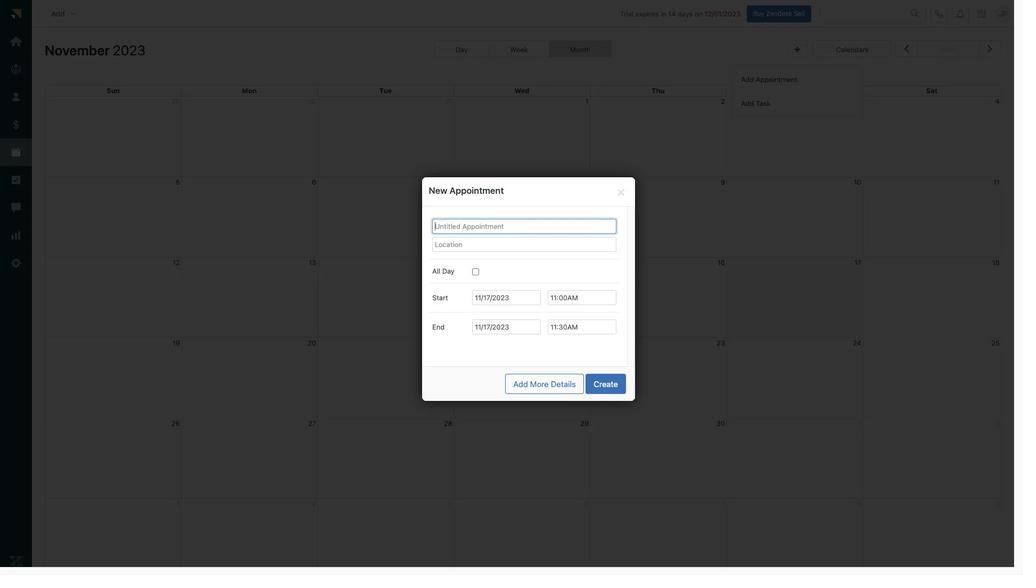 Task type: locate. For each thing, give the bounding box(es) containing it.
24
[[853, 339, 862, 347]]

day
[[442, 267, 455, 275]]

jp button
[[995, 5, 1012, 22]]

add button
[[43, 3, 86, 24]]

6
[[312, 178, 316, 186]]

add more details
[[514, 379, 576, 388]]

0 horizontal spatial appointment
[[450, 185, 504, 196]]

0 horizontal spatial 14
[[445, 258, 453, 267]]

12
[[173, 258, 180, 267]]

all
[[432, 267, 440, 275]]

18
[[993, 258, 1000, 267]]

add left task
[[741, 99, 754, 107]]

14 up "day"
[[445, 258, 453, 267]]

appointment
[[756, 75, 798, 83], [450, 185, 504, 196]]

1 vertical spatial 14
[[445, 258, 453, 267]]

jp
[[999, 9, 1008, 18]]

task
[[756, 99, 771, 107]]

17
[[855, 258, 862, 267]]

appointment right new
[[450, 185, 504, 196]]

trial
[[620, 9, 634, 18]]

add left 'more'
[[514, 379, 528, 388]]

add
[[51, 9, 65, 18], [741, 75, 754, 83], [741, 99, 754, 107], [514, 379, 528, 388]]

10
[[854, 178, 862, 186]]

14
[[669, 9, 676, 18], [445, 258, 453, 267]]

add left chevron down icon
[[51, 9, 65, 18]]

november
[[45, 42, 110, 58]]

1 vertical spatial appointment
[[450, 185, 504, 196]]

0 vertical spatial appointment
[[756, 75, 798, 83]]

1 horizontal spatial appointment
[[756, 75, 798, 83]]

add for add appointment
[[741, 75, 754, 83]]

search image
[[911, 9, 920, 18]]

11
[[994, 178, 1000, 186]]

add for add more details
[[514, 379, 528, 388]]

start
[[432, 293, 448, 302]]

buy zendesk sell
[[753, 9, 805, 17]]

buy
[[753, 9, 765, 17]]

3
[[857, 97, 862, 105]]

14 right in
[[669, 9, 676, 18]]

chevron down image
[[69, 9, 78, 18]]

None checkbox
[[472, 268, 479, 275]]

days
[[678, 9, 693, 18]]

appointment for add appointment
[[756, 75, 798, 83]]

add inside the add more details link
[[514, 379, 528, 388]]

day
[[456, 45, 468, 54]]

sell
[[794, 9, 805, 17]]

20
[[308, 339, 316, 347]]

expires
[[636, 9, 659, 18]]

tue
[[380, 86, 392, 95]]

add more details link
[[506, 374, 584, 394]]

add up add task at the right top of page
[[741, 75, 754, 83]]

all day
[[432, 267, 455, 275]]

appointment up task
[[756, 75, 798, 83]]

calendars
[[837, 45, 869, 54]]

1 horizontal spatial 14
[[669, 9, 676, 18]]

26
[[171, 419, 180, 427]]

28
[[444, 419, 453, 427]]

plus image
[[795, 46, 801, 53]]

Untitled Appointment text field
[[432, 219, 617, 234]]

2023
[[113, 42, 146, 58]]

×
[[617, 183, 626, 199]]

Start Time text field
[[548, 290, 617, 305]]

29
[[580, 419, 589, 427]]

Location text field
[[432, 237, 617, 252]]

more
[[530, 379, 549, 388]]

2
[[721, 97, 725, 105]]

23
[[717, 339, 725, 347]]

4
[[996, 97, 1000, 105]]

add inside add button
[[51, 9, 65, 18]]



Task type: vqa. For each thing, say whether or not it's contained in the screenshot.
CALLS image
yes



Task type: describe. For each thing, give the bounding box(es) containing it.
15
[[582, 258, 589, 267]]

wed
[[515, 86, 530, 95]]

today
[[939, 45, 958, 54]]

7
[[449, 178, 453, 186]]

zendesk image
[[9, 554, 23, 568]]

sun
[[107, 86, 120, 95]]

in
[[661, 9, 667, 18]]

27
[[308, 419, 316, 427]]

add for add
[[51, 9, 65, 18]]

mon
[[242, 86, 257, 95]]

week
[[510, 45, 528, 54]]

25
[[992, 339, 1000, 347]]

thu
[[652, 86, 665, 95]]

13
[[309, 258, 316, 267]]

calls image
[[935, 9, 944, 18]]

details
[[551, 379, 576, 388]]

create link
[[586, 374, 626, 394]]

19
[[172, 339, 180, 347]]

30
[[717, 419, 725, 427]]

new appointment
[[429, 185, 504, 196]]

angle right image
[[988, 42, 993, 55]]

new
[[429, 185, 448, 196]]

trial expires in 14 days on 12/01/2023
[[620, 9, 741, 18]]

create
[[594, 379, 618, 388]]

End Date text field
[[472, 320, 541, 334]]

zendesk
[[767, 9, 792, 17]]

end
[[432, 323, 445, 331]]

angle left image
[[904, 42, 909, 55]]

add appointment
[[741, 75, 798, 83]]

sat
[[926, 86, 938, 95]]

bell image
[[956, 9, 965, 18]]

0 vertical spatial 14
[[669, 9, 676, 18]]

12/01/2023
[[705, 9, 741, 18]]

add task
[[741, 99, 771, 107]]

9
[[721, 178, 725, 186]]

1
[[586, 97, 589, 105]]

appointment for new appointment
[[450, 185, 504, 196]]

× link
[[614, 183, 628, 199]]

16
[[718, 258, 725, 267]]

november 2023
[[45, 42, 146, 58]]

Start Date text field
[[472, 290, 541, 305]]

5
[[176, 178, 180, 186]]

on
[[695, 9, 703, 18]]

buy zendesk sell button
[[747, 5, 812, 22]]

add for add task
[[741, 99, 754, 107]]

End Time text field
[[548, 320, 617, 334]]

zendesk products image
[[978, 10, 986, 17]]



